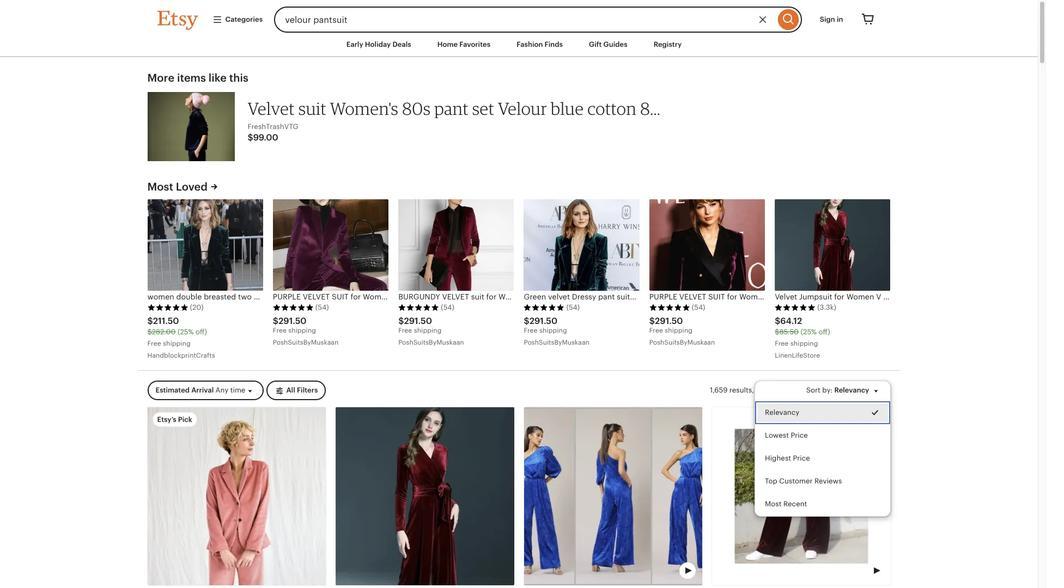 Task type: describe. For each thing, give the bounding box(es) containing it.
velvet suit women's 80s pant set velour blue cotton 80s sport suit pajamas style set velour pantsuit blue velvet pantsuit athletic suit image
[[147, 92, 235, 161]]

registry
[[654, 40, 682, 48]]

time
[[230, 387, 245, 395]]

$ for green velvet dressy pant suits for women wedding guest/women formal suit/custom business/prom 2 piece suits for women and girls image
[[524, 316, 529, 327]]

deals
[[393, 40, 411, 48]]

$ 291.50 free shipping poshsuitsbymuskaan for purple velvet suit for women/ women pant suit/womens tuxedo /women pant suit/business suit women/women tailored suit/womens coats suit set/ image
[[649, 316, 715, 347]]

5 out of 5 stars image for purple velvet suit for women/ women pant suit/womens tuxedo /women pant suit/business suit women/women tailored suit/womens coats suit set/ image
[[649, 304, 690, 312]]

top customer reviews link
[[755, 470, 890, 493]]

5 out of 5 stars image for burgundy velvet suit for women/ girl pant suit/womens tuxedo /women pant suit/business suit women/women tailored suit/womens coats suit set/ "image"
[[398, 304, 439, 312]]

gift guides
[[589, 40, 628, 48]]

$ for the velvet jumpsuit for women v neck long sleeves velvet romper wide leg jumpsuit fall winter jumpsuit with belt overalls plus size clothing r58 image to the right
[[775, 316, 780, 327]]

home favorites link
[[429, 35, 499, 55]]

1,659
[[710, 386, 728, 395]]

early
[[346, 40, 363, 48]]

product video element for stretch velvet pant-sangria "image"
[[712, 407, 891, 586]]

291.50 for 5 out of 5 stars image corresponding to burgundy velvet suit for women/ girl pant suit/womens tuxedo /women pant suit/business suit women/women tailored suit/womens coats suit set/ "image"
[[404, 316, 432, 327]]

linenlifestore
[[775, 352, 820, 360]]

more
[[147, 72, 174, 84]]

(20)
[[190, 304, 204, 312]]

burgundy velvet suit for women/ girl pant suit/womens tuxedo /women pant suit/business suit women/women tailored suit/womens coats suit set/ image
[[398, 199, 514, 291]]

(3.3k)
[[817, 304, 836, 312]]

sort by: relevancy
[[806, 386, 869, 395]]

(54) for 5 out of 5 stars image corresponding to burgundy velvet suit for women/ girl pant suit/womens tuxedo /women pant suit/business suit women/women tailored suit/womens coats suit set/ "image"
[[441, 304, 454, 312]]

291.50 for green velvet dressy pant suits for women wedding guest/women formal suit/custom business/prom 2 piece suits for women and girls image's 5 out of 5 stars image
[[529, 316, 558, 327]]

1,659 results, with ads
[[710, 386, 784, 395]]

5 out of 5 stars image for 'women double breasted two piece suit in velvet in emerald green /emerald green/two piece suit/top/womens suit/women's suit set/wedding suit.' image
[[147, 304, 188, 312]]

holiday
[[365, 40, 391, 48]]

1 horizontal spatial relevancy
[[834, 386, 869, 395]]

5 out of 5 stars image for purple velvet suit for women/ women pant suit/womens suit/women pant suit/business suit women/women tailored suit/womens coats suit set/ image
[[273, 304, 314, 312]]

1 horizontal spatial velvet jumpsuit for women v neck long sleeves velvet romper wide leg jumpsuit fall winter jumpsuit with belt overalls plus size clothing r58 image
[[775, 199, 891, 291]]

free for green velvet dressy pant suits for women wedding guest/women formal suit/custom business/prom 2 piece suits for women and girls image
[[524, 327, 538, 335]]

green velvet dressy pant suits for women wedding guest/women formal suit/custom business/prom 2 piece suits for women and girls image
[[524, 199, 640, 291]]

shipping inside the $ 64.12 $ 85.50 (25% off) free shipping linenlifestore
[[790, 340, 818, 348]]

customer
[[779, 478, 812, 486]]

menu containing relevancy
[[754, 381, 891, 517]]

most for most loved
[[147, 181, 173, 193]]

all
[[286, 387, 295, 395]]

in
[[837, 15, 843, 23]]

recent
[[783, 501, 807, 509]]

fashion finds
[[517, 40, 563, 48]]

fitted elegant wide wale corduroy blazer • offon clothing image
[[147, 407, 326, 586]]

freshtrashvtg
[[248, 123, 298, 131]]

most recent link
[[755, 493, 890, 516]]

gift
[[589, 40, 602, 48]]

$ for burgundy velvet suit for women/ girl pant suit/womens tuxedo /women pant suit/business suit women/women tailored suit/womens coats suit set/ "image"
[[398, 316, 404, 327]]

$ 291.50 free shipping poshsuitsbymuskaan for purple velvet suit for women/ women pant suit/womens suit/women pant suit/business suit women/women tailored suit/womens coats suit set/ image
[[273, 316, 339, 347]]

shipping for purple velvet suit for women/ women pant suit/womens tuxedo /women pant suit/business suit women/women tailored suit/womens coats suit set/ image
[[665, 327, 693, 335]]

etsy's
[[157, 416, 176, 424]]

85.50
[[779, 328, 799, 336]]

highest price link
[[755, 447, 890, 470]]

lowest price
[[765, 432, 808, 440]]

any
[[216, 387, 228, 395]]

(25% for 211.50
[[178, 328, 194, 336]]

early holiday deals link
[[338, 35, 419, 55]]

lowest price link
[[755, 424, 890, 447]]

sign in button
[[812, 10, 851, 29]]

6 5 out of 5 stars image from the left
[[775, 304, 816, 312]]

211.50
[[153, 316, 179, 327]]

guides
[[604, 40, 628, 48]]

shipping inside "$ 211.50 $ 282.00 (25% off) free shipping handblockprintcrafts"
[[163, 340, 191, 348]]

5 out of 5 stars image for green velvet dressy pant suits for women wedding guest/women formal suit/custom business/prom 2 piece suits for women and girls image
[[524, 304, 565, 312]]

all filters
[[286, 387, 318, 395]]

(54) for 5 out of 5 stars image corresponding to purple velvet suit for women/ women pant suit/womens suit/women pant suit/business suit women/women tailored suit/womens coats suit set/ image
[[315, 304, 329, 312]]

estimated
[[156, 387, 190, 395]]

favorites
[[459, 40, 491, 48]]

early holiday deals
[[346, 40, 411, 48]]

most recent
[[765, 501, 807, 509]]

purple velvet suit for women/ women pant suit/womens suit/women pant suit/business suit women/women tailored suit/womens coats suit set/ image
[[273, 199, 389, 291]]

$ 291.50 free shipping poshsuitsbymuskaan for burgundy velvet suit for women/ girl pant suit/womens tuxedo /women pant suit/business suit women/women tailored suit/womens coats suit set/ "image"
[[398, 316, 464, 347]]

etsy's pick
[[157, 416, 192, 424]]

$ 211.50 $ 282.00 (25% off) free shipping handblockprintcrafts
[[147, 316, 215, 360]]

sort
[[806, 386, 821, 395]]

handblockprintcrafts
[[147, 352, 215, 360]]

relevancy link
[[755, 401, 890, 424]]

free inside the $ 64.12 $ 85.50 (25% off) free shipping linenlifestore
[[775, 340, 789, 348]]

sign in
[[820, 15, 843, 23]]



Task type: vqa. For each thing, say whether or not it's contained in the screenshot.
8- to the bottom
no



Task type: locate. For each thing, give the bounding box(es) containing it.
menu bar containing early holiday deals
[[138, 33, 900, 57]]

shipping
[[288, 327, 316, 335], [414, 327, 442, 335], [539, 327, 567, 335], [665, 327, 693, 335], [163, 340, 191, 348], [790, 340, 818, 348]]

1 horizontal spatial product video element
[[712, 407, 891, 586]]

highest
[[765, 455, 791, 463]]

$ for purple velvet suit for women/ women pant suit/womens tuxedo /women pant suit/business suit women/women tailored suit/womens coats suit set/ image
[[649, 316, 655, 327]]

2 $ 291.50 free shipping poshsuitsbymuskaan from the left
[[398, 316, 464, 347]]

most loved
[[147, 181, 208, 193]]

price for highest price
[[793, 455, 810, 463]]

2 off) from the left
[[819, 328, 830, 336]]

poshsuitsbymuskaan for green velvet dressy pant suits for women wedding guest/women formal suit/custom business/prom 2 piece suits for women and girls image
[[524, 339, 590, 347]]

poshsuitsbymuskaan for purple velvet suit for women/ women pant suit/womens suit/women pant suit/business suit women/women tailored suit/womens coats suit set/ image
[[273, 339, 339, 347]]

shipping for burgundy velvet suit for women/ girl pant suit/womens tuxedo /women pant suit/business suit women/women tailored suit/womens coats suit set/ "image"
[[414, 327, 442, 335]]

0 horizontal spatial off)
[[196, 328, 207, 336]]

most inside menu
[[765, 501, 781, 509]]

0 horizontal spatial product video element
[[524, 407, 702, 586]]

off) down (3.3k)
[[819, 328, 830, 336]]

banner containing categories
[[138, 0, 900, 33]]

home
[[437, 40, 458, 48]]

most for most recent
[[765, 501, 781, 509]]

categories
[[225, 15, 263, 23]]

women double breasted two piece suit in velvet in emerald green /emerald green/two piece suit/top/womens suit/women's suit set/wedding suit. image
[[147, 199, 263, 291]]

1 vertical spatial price
[[793, 455, 810, 463]]

3 5 out of 5 stars image from the left
[[398, 304, 439, 312]]

1 (54) from the left
[[315, 304, 329, 312]]

291.50 for 5 out of 5 stars image for purple velvet suit for women/ women pant suit/womens tuxedo /women pant suit/business suit women/women tailored suit/womens coats suit set/ image
[[655, 316, 683, 327]]

1 horizontal spatial (25%
[[801, 328, 817, 336]]

poshsuitsbymuskaan
[[273, 339, 339, 347], [398, 339, 464, 347], [524, 339, 590, 347], [649, 339, 715, 347]]

results,
[[730, 386, 754, 395]]

282.00
[[152, 328, 176, 336]]

$ 291.50 free shipping poshsuitsbymuskaan for green velvet dressy pant suits for women wedding guest/women formal suit/custom business/prom 2 piece suits for women and girls image
[[524, 316, 590, 347]]

top
[[765, 478, 777, 486]]

1 product video element from the left
[[524, 407, 702, 586]]

like
[[209, 72, 227, 84]]

Search for anything text field
[[274, 7, 775, 33]]

fashion finds link
[[508, 35, 571, 55]]

most
[[147, 181, 173, 193], [765, 501, 781, 509]]

(54) for 5 out of 5 stars image for purple velvet suit for women/ women pant suit/womens tuxedo /women pant suit/business suit women/women tailored suit/womens coats suit set/ image
[[692, 304, 705, 312]]

$ for purple velvet suit for women/ women pant suit/womens suit/women pant suit/business suit women/women tailored suit/womens coats suit set/ image
[[273, 316, 278, 327]]

loved
[[176, 181, 208, 193]]

3 291.50 from the left
[[529, 316, 558, 327]]

menu
[[754, 381, 891, 517]]

top customer reviews
[[765, 478, 842, 486]]

free for purple velvet suit for women/ women pant suit/womens tuxedo /women pant suit/business suit women/women tailored suit/womens coats suit set/ image
[[649, 327, 663, 335]]

(25%
[[178, 328, 194, 336], [801, 328, 817, 336]]

$ inside freshtrashvtg $ 99.00
[[248, 133, 253, 143]]

0 vertical spatial relevancy
[[834, 386, 869, 395]]

sign
[[820, 15, 835, 23]]

1 vertical spatial relevancy
[[765, 409, 799, 417]]

reviews
[[814, 478, 842, 486]]

4 $ 291.50 free shipping poshsuitsbymuskaan from the left
[[649, 316, 715, 347]]

arrival
[[191, 387, 214, 395]]

relevancy inside relevancy link
[[765, 409, 799, 417]]

2 5 out of 5 stars image from the left
[[273, 304, 314, 312]]

this
[[229, 72, 248, 84]]

0 horizontal spatial relevancy
[[765, 409, 799, 417]]

shipping for green velvet dressy pant suits for women wedding guest/women formal suit/custom business/prom 2 piece suits for women and girls image
[[539, 327, 567, 335]]

free inside "$ 211.50 $ 282.00 (25% off) free shipping handblockprintcrafts"
[[147, 340, 161, 348]]

categories button
[[204, 10, 271, 29]]

relevancy
[[834, 386, 869, 395], [765, 409, 799, 417]]

(25% inside the $ 64.12 $ 85.50 (25% off) free shipping linenlifestore
[[801, 328, 817, 336]]

(25% right 85.50
[[801, 328, 817, 336]]

291.50 for 5 out of 5 stars image corresponding to purple velvet suit for women/ women pant suit/womens suit/women pant suit/business suit women/women tailored suit/womens coats suit set/ image
[[278, 316, 307, 327]]

$ 291.50 free shipping poshsuitsbymuskaan
[[273, 316, 339, 347], [398, 316, 464, 347], [524, 316, 590, 347], [649, 316, 715, 347]]

4 (54) from the left
[[692, 304, 705, 312]]

off) inside "$ 211.50 $ 282.00 (25% off) free shipping handblockprintcrafts"
[[196, 328, 207, 336]]

64.12
[[780, 316, 802, 327]]

1 horizontal spatial most
[[765, 501, 781, 509]]

1 vertical spatial velvet jumpsuit for women v neck long sleeves velvet romper wide leg jumpsuit fall winter jumpsuit with belt overalls plus size clothing r58 image
[[336, 407, 514, 586]]

home favorites
[[437, 40, 491, 48]]

4 291.50 from the left
[[655, 316, 683, 327]]

1 5 out of 5 stars image from the left
[[147, 304, 188, 312]]

$ 64.12 $ 85.50 (25% off) free shipping linenlifestore
[[775, 316, 830, 360]]

free for purple velvet suit for women/ women pant suit/womens suit/women pant suit/business suit women/women tailored suit/womens coats suit set/ image
[[273, 327, 287, 335]]

0 horizontal spatial velvet jumpsuit for women v neck long sleeves velvet romper wide leg jumpsuit fall winter jumpsuit with belt overalls plus size clothing r58 image
[[336, 407, 514, 586]]

poshsuitsbymuskaan for purple velvet suit for women/ women pant suit/womens tuxedo /women pant suit/business suit women/women tailored suit/womens coats suit set/ image
[[649, 339, 715, 347]]

relevancy down ads
[[765, 409, 799, 417]]

more items like this
[[147, 72, 248, 84]]

price
[[791, 432, 808, 440], [793, 455, 810, 463]]

(54)
[[315, 304, 329, 312], [441, 304, 454, 312], [566, 304, 580, 312], [692, 304, 705, 312]]

3 poshsuitsbymuskaan from the left
[[524, 339, 590, 347]]

filters
[[297, 387, 318, 395]]

5 5 out of 5 stars image from the left
[[649, 304, 690, 312]]

(25% inside "$ 211.50 $ 282.00 (25% off) free shipping handblockprintcrafts"
[[178, 328, 194, 336]]

registry link
[[646, 35, 690, 55]]

1 291.50 from the left
[[278, 316, 307, 327]]

by:
[[822, 386, 833, 395]]

bridesmaids velvet jumpsuit | wide leg velvet jumpsuit | bridesmaid elegant wrap jumpsuit | royal blue one shoulder jumpsuit image
[[524, 407, 702, 586]]

menu bar
[[138, 33, 900, 57]]

ads
[[772, 386, 784, 395]]

free
[[273, 327, 287, 335], [398, 327, 412, 335], [524, 327, 538, 335], [649, 327, 663, 335], [147, 340, 161, 348], [775, 340, 789, 348]]

1 off) from the left
[[196, 328, 207, 336]]

stretch velvet pant-sangria image
[[712, 407, 891, 586]]

price up top customer reviews
[[793, 455, 810, 463]]

1 horizontal spatial off)
[[819, 328, 830, 336]]

free for burgundy velvet suit for women/ girl pant suit/womens tuxedo /women pant suit/business suit women/women tailored suit/womens coats suit set/ "image"
[[398, 327, 412, 335]]

product video element
[[524, 407, 702, 586], [712, 407, 891, 586]]

0 horizontal spatial (25%
[[178, 328, 194, 336]]

5 out of 5 stars image
[[147, 304, 188, 312], [273, 304, 314, 312], [398, 304, 439, 312], [524, 304, 565, 312], [649, 304, 690, 312], [775, 304, 816, 312]]

4 poshsuitsbymuskaan from the left
[[649, 339, 715, 347]]

(25% right 282.00
[[178, 328, 194, 336]]

banner
[[138, 0, 900, 33]]

lowest
[[765, 432, 789, 440]]

fashion
[[517, 40, 543, 48]]

shipping for purple velvet suit for women/ women pant suit/womens suit/women pant suit/business suit women/women tailored suit/womens coats suit set/ image
[[288, 327, 316, 335]]

291.50
[[278, 316, 307, 327], [404, 316, 432, 327], [529, 316, 558, 327], [655, 316, 683, 327]]

most left recent
[[765, 501, 781, 509]]

off)
[[196, 328, 207, 336], [819, 328, 830, 336]]

off) for 211.50
[[196, 328, 207, 336]]

$ for 'women double breasted two piece suit in velvet in emerald green /emerald green/two piece suit/top/womens suit/women's suit set/wedding suit.' image
[[147, 316, 153, 327]]

99.00
[[253, 133, 278, 143]]

4 5 out of 5 stars image from the left
[[524, 304, 565, 312]]

2 (54) from the left
[[441, 304, 454, 312]]

highest price
[[765, 455, 810, 463]]

1 poshsuitsbymuskaan from the left
[[273, 339, 339, 347]]

1 $ 291.50 free shipping poshsuitsbymuskaan from the left
[[273, 316, 339, 347]]

velvet jumpsuit for women v neck long sleeves velvet romper wide leg jumpsuit fall winter jumpsuit with belt overalls plus size clothing r58 image
[[775, 199, 891, 291], [336, 407, 514, 586]]

0 vertical spatial price
[[791, 432, 808, 440]]

most loved link
[[147, 179, 220, 195]]

(54) for green velvet dressy pant suits for women wedding guest/women formal suit/custom business/prom 2 piece suits for women and girls image's 5 out of 5 stars image
[[566, 304, 580, 312]]

freshtrashvtg $ 99.00
[[248, 123, 298, 143]]

items
[[177, 72, 206, 84]]

None search field
[[274, 7, 802, 33]]

off) for 64.12
[[819, 328, 830, 336]]

poshsuitsbymuskaan for burgundy velvet suit for women/ girl pant suit/womens tuxedo /women pant suit/business suit women/women tailored suit/womens coats suit set/ "image"
[[398, 339, 464, 347]]

off) inside the $ 64.12 $ 85.50 (25% off) free shipping linenlifestore
[[819, 328, 830, 336]]

purple velvet suit for women/ women pant suit/womens tuxedo /women pant suit/business suit women/women tailored suit/womens coats suit set/ image
[[649, 199, 765, 291]]

2 291.50 from the left
[[404, 316, 432, 327]]

most left loved
[[147, 181, 173, 193]]

product video element for bridesmaids velvet jumpsuit | wide leg velvet jumpsuit | bridesmaid elegant wrap jumpsuit | royal blue one shoulder jumpsuit 'image'
[[524, 407, 702, 586]]

0 vertical spatial velvet jumpsuit for women v neck long sleeves velvet romper wide leg jumpsuit fall winter jumpsuit with belt overalls plus size clothing r58 image
[[775, 199, 891, 291]]

finds
[[545, 40, 563, 48]]

gift guides link
[[581, 35, 636, 55]]

0 vertical spatial most
[[147, 181, 173, 193]]

$
[[248, 133, 253, 143], [147, 316, 153, 327], [273, 316, 278, 327], [398, 316, 404, 327], [524, 316, 529, 327], [649, 316, 655, 327], [775, 316, 780, 327], [147, 328, 152, 336], [775, 328, 779, 336]]

pick
[[178, 416, 192, 424]]

price right "lowest" on the right bottom
[[791, 432, 808, 440]]

relevancy right by:
[[834, 386, 869, 395]]

off) down (20)
[[196, 328, 207, 336]]

2 (25% from the left
[[801, 328, 817, 336]]

2 product video element from the left
[[712, 407, 891, 586]]

price for lowest price
[[791, 432, 808, 440]]

3 $ 291.50 free shipping poshsuitsbymuskaan from the left
[[524, 316, 590, 347]]

3 (54) from the left
[[566, 304, 580, 312]]

2 poshsuitsbymuskaan from the left
[[398, 339, 464, 347]]

1 (25% from the left
[[178, 328, 194, 336]]

etsy's pick link
[[147, 407, 326, 589]]

all filters button
[[267, 381, 326, 401]]

with
[[755, 386, 770, 395]]

estimated arrival any time
[[156, 387, 245, 395]]

0 horizontal spatial most
[[147, 181, 173, 193]]

(25% for 64.12
[[801, 328, 817, 336]]

1 vertical spatial most
[[765, 501, 781, 509]]



